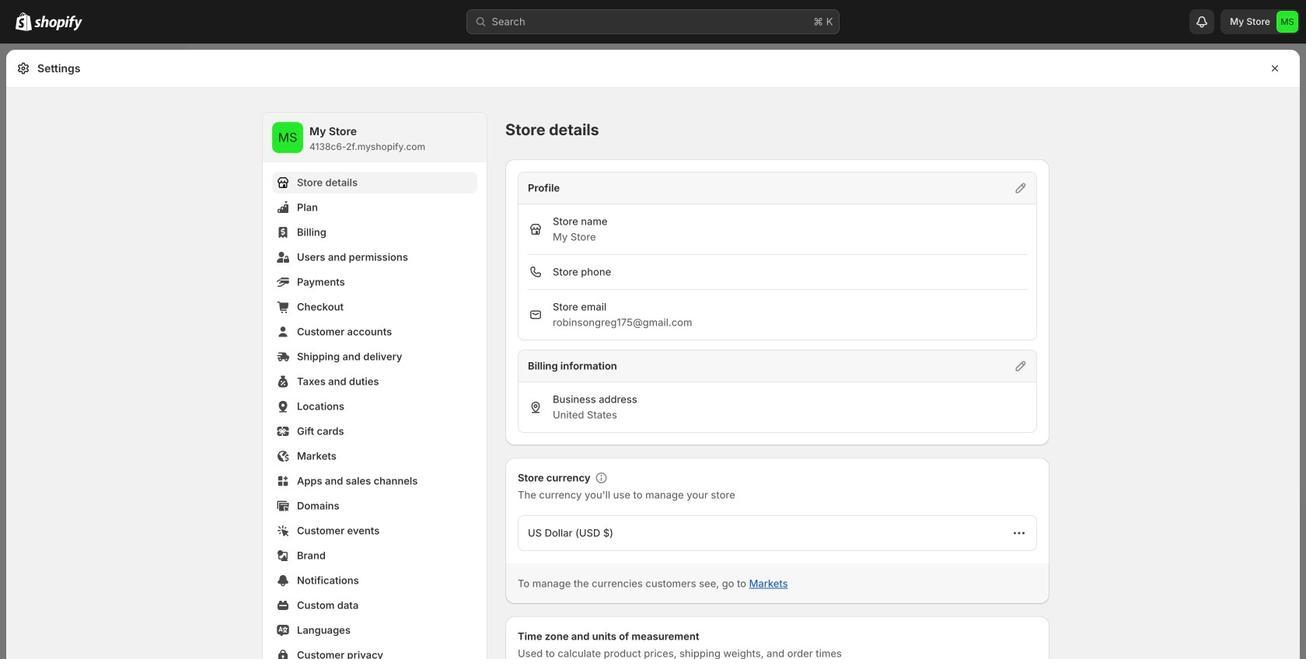 Task type: vqa. For each thing, say whether or not it's contained in the screenshot.
extend
no



Task type: locate. For each thing, give the bounding box(es) containing it.
shopify image
[[16, 12, 32, 31], [34, 15, 82, 31]]

shop settings menu element
[[263, 113, 487, 659]]



Task type: describe. For each thing, give the bounding box(es) containing it.
my store image
[[1277, 11, 1299, 33]]

my store image
[[272, 122, 303, 153]]

settings dialog
[[6, 50, 1300, 659]]

0 horizontal spatial shopify image
[[16, 12, 32, 31]]

1 horizontal spatial shopify image
[[34, 15, 82, 31]]



